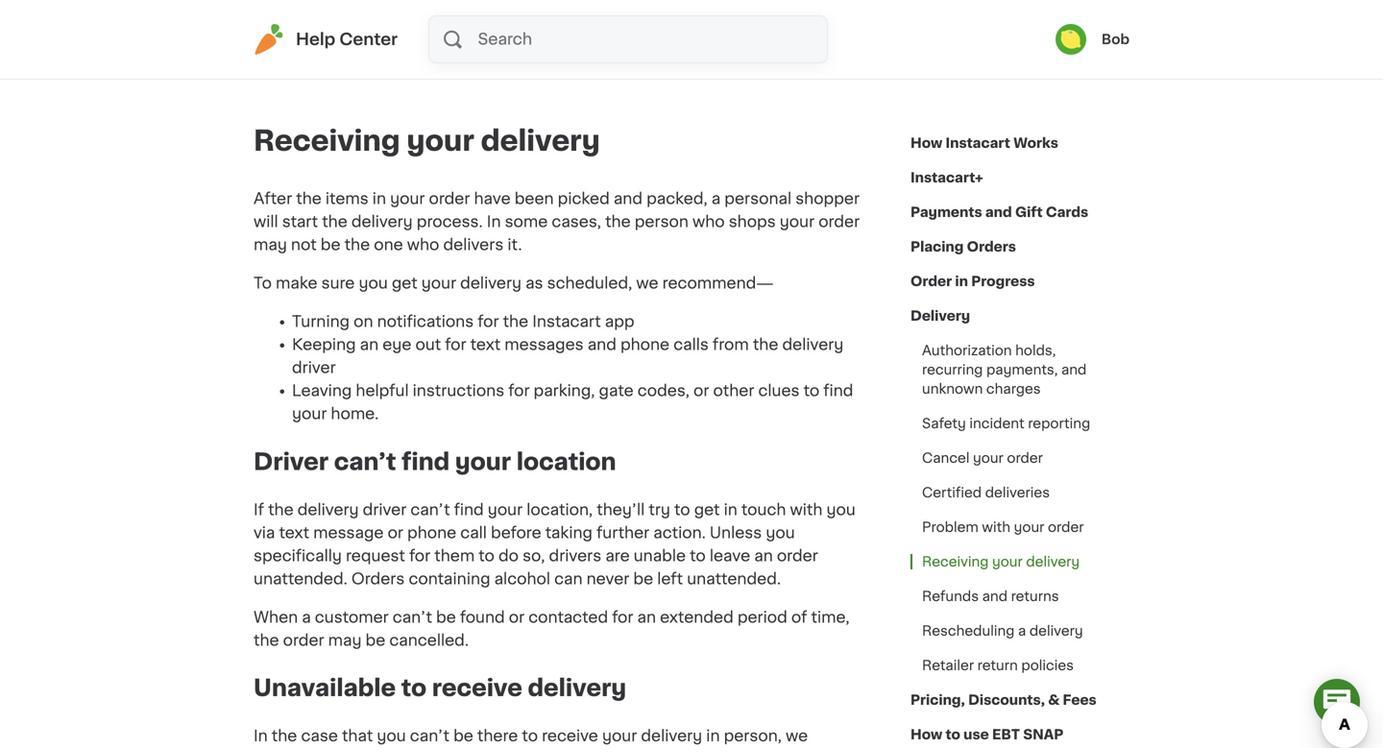 Task type: vqa. For each thing, say whether or not it's contained in the screenshot.
"Bakery"
no



Task type: locate. For each thing, give the bounding box(es) containing it.
delivery inside turning on notifications for the instacart app keeping an eye out for text messages and phone calls from the delivery driver leaving helpful instructions for parking, gate codes, or other clues to find your home.
[[782, 337, 844, 353]]

with up receiving your delivery "link"
[[982, 521, 1011, 534]]

messages
[[505, 337, 584, 353]]

to right there
[[522, 729, 538, 744]]

there
[[477, 729, 518, 744]]

and right payments,
[[1061, 363, 1087, 377]]

text up the instructions
[[470, 337, 501, 353]]

we right person,
[[786, 729, 808, 744]]

receive
[[432, 677, 522, 700], [542, 729, 598, 744]]

1 horizontal spatial in
[[487, 214, 501, 230]]

orders inside if the delivery driver can't find your location, they'll try to get in touch with you via text message or phone call before taking further action. unless you specifically request for them to do so, drivers are unable to leave an order unattended. orders containing alcohol can never be left unattended.
[[352, 571, 405, 587]]

1 vertical spatial instacart
[[532, 314, 601, 329]]

a right packed,
[[712, 191, 721, 207]]

instacart up instacart+
[[946, 136, 1011, 150]]

0 horizontal spatial an
[[360, 337, 379, 353]]

turning
[[292, 314, 350, 329]]

to right try
[[674, 502, 690, 518]]

0 horizontal spatial or
[[388, 525, 403, 541]]

0 vertical spatial driver
[[292, 360, 336, 376]]

1 vertical spatial an
[[754, 548, 773, 564]]

0 vertical spatial receiving your delivery
[[254, 127, 600, 155]]

orders down payments and gift cards link
[[967, 240, 1016, 254]]

0 vertical spatial or
[[694, 383, 709, 399]]

make
[[276, 276, 318, 291]]

the right the from
[[753, 337, 779, 353]]

unattended. down specifically
[[254, 571, 348, 587]]

when
[[254, 610, 298, 625]]

phone inside if the delivery driver can't find your location, they'll try to get in touch with you via text message or phone call before taking further action. unless you specifically request for them to do so, drivers are unable to leave an order unattended. orders containing alcohol can never be left unattended.
[[407, 525, 456, 541]]

turning on notifications for the instacart app keeping an eye out for text messages and phone calls from the delivery driver leaving helpful instructions for parking, gate codes, or other clues to find your home.
[[292, 314, 853, 422]]

to
[[254, 276, 272, 291]]

0 horizontal spatial text
[[279, 525, 309, 541]]

retailer
[[922, 659, 974, 672]]

to right clues
[[804, 383, 820, 399]]

receive right there
[[542, 729, 598, 744]]

1 horizontal spatial receiving your delivery
[[922, 555, 1080, 569]]

1 vertical spatial we
[[786, 729, 808, 744]]

1 horizontal spatial phone
[[621, 337, 670, 353]]

1 vertical spatial receive
[[542, 729, 598, 744]]

0 horizontal spatial receiving
[[254, 127, 400, 155]]

find right clues
[[824, 383, 853, 399]]

a down returns
[[1018, 624, 1026, 638]]

can't up cancelled.
[[393, 610, 432, 625]]

with inside if the delivery driver can't find your location, they'll try to get in touch with you via text message or phone call before taking further action. unless you specifically request for them to do so, drivers are unable to leave an order unattended. orders containing alcohol can never be left unattended.
[[790, 502, 823, 518]]

pricing, discounts, & fees link
[[911, 683, 1097, 718]]

to left use
[[946, 728, 961, 742]]

problem
[[922, 521, 979, 534]]

1 horizontal spatial we
[[786, 729, 808, 744]]

0 vertical spatial find
[[824, 383, 853, 399]]

can't
[[334, 450, 396, 474], [411, 502, 450, 518], [393, 610, 432, 625], [410, 729, 450, 744]]

it.
[[508, 237, 522, 253]]

unable
[[634, 548, 686, 564]]

delivery inside "link"
[[1026, 555, 1080, 569]]

1 horizontal spatial who
[[693, 214, 725, 230]]

order down when
[[283, 633, 324, 648]]

to down action.
[[690, 548, 706, 564]]

may down customer on the left bottom of the page
[[328, 633, 362, 648]]

payments
[[911, 206, 982, 219]]

1 how from the top
[[911, 136, 943, 150]]

in up unless
[[724, 502, 738, 518]]

receiving up refunds
[[922, 555, 989, 569]]

your
[[407, 127, 474, 155], [390, 191, 425, 207], [780, 214, 815, 230], [421, 276, 456, 291], [292, 406, 327, 422], [455, 450, 511, 474], [973, 452, 1004, 465], [488, 502, 523, 518], [1014, 521, 1045, 534], [992, 555, 1023, 569], [602, 729, 637, 744]]

to inside how to use ebt snap link
[[946, 728, 961, 742]]

be right not at the top left
[[321, 237, 341, 253]]

before
[[491, 525, 541, 541]]

1 horizontal spatial unattended.
[[687, 571, 781, 587]]

0 vertical spatial get
[[392, 276, 418, 291]]

policies
[[1022, 659, 1074, 672]]

your inside if the delivery driver can't find your location, they'll try to get in touch with you via text message or phone call before taking further action. unless you specifically request for them to do so, drivers are unable to leave an order unattended. orders containing alcohol can never be left unattended.
[[488, 502, 523, 518]]

the up start
[[296, 191, 322, 207]]

can't inside if the delivery driver can't find your location, they'll try to get in touch with you via text message or phone call before taking further action. unless you specifically request for them to do so, drivers are unable to leave an order unattended. orders containing alcohol can never be left unattended.
[[411, 502, 450, 518]]

0 vertical spatial may
[[254, 237, 287, 253]]

unavailable to receive delivery
[[254, 677, 627, 700]]

pricing,
[[911, 694, 965, 707]]

1 vertical spatial how
[[911, 728, 943, 742]]

cancel
[[922, 452, 970, 465]]

1 horizontal spatial a
[[712, 191, 721, 207]]

period
[[738, 610, 787, 625]]

0 horizontal spatial receive
[[432, 677, 522, 700]]

delivery up in the case that you can't be there to receive your delivery in person, we
[[528, 677, 627, 700]]

you right that
[[377, 729, 406, 744]]

sure
[[321, 276, 355, 291]]

a inside 'after the items in your order have been picked and packed, a personal shopper will start the delivery process. in some cases, the person who shops your order may not be the one who delivers it.'
[[712, 191, 721, 207]]

may down the "will"
[[254, 237, 287, 253]]

1 vertical spatial phone
[[407, 525, 456, 541]]

to make sure you get your delivery as scheduled, we recommend—
[[254, 276, 774, 291]]

can't inside in the case that you can't be there to receive your delivery in person, we
[[410, 729, 450, 744]]

2 horizontal spatial a
[[1018, 624, 1026, 638]]

1 horizontal spatial receiving
[[922, 555, 989, 569]]

or up request
[[388, 525, 403, 541]]

order down shopper at right
[[819, 214, 860, 230]]

been
[[515, 191, 554, 207]]

1 horizontal spatial may
[[328, 633, 362, 648]]

instacart up messages
[[532, 314, 601, 329]]

1 horizontal spatial text
[[470, 337, 501, 353]]

find up call
[[454, 502, 484, 518]]

receiving up items
[[254, 127, 400, 155]]

certified deliveries
[[922, 486, 1050, 500]]

1 vertical spatial orders
[[352, 571, 405, 587]]

driver
[[292, 360, 336, 376], [363, 502, 407, 518]]

delivery up message
[[298, 502, 359, 518]]

receiving your delivery up the process.
[[254, 127, 600, 155]]

process.
[[417, 214, 483, 230]]

1 vertical spatial may
[[328, 633, 362, 648]]

in left person,
[[706, 729, 720, 744]]

in inside in the case that you can't be there to receive your delivery in person, we
[[254, 729, 268, 744]]

1 vertical spatial driver
[[363, 502, 407, 518]]

in
[[373, 191, 386, 207], [955, 275, 968, 288], [724, 502, 738, 518], [706, 729, 720, 744]]

delivery left person,
[[641, 729, 702, 744]]

instacart
[[946, 136, 1011, 150], [532, 314, 601, 329]]

be
[[321, 237, 341, 253], [633, 571, 653, 587], [436, 610, 456, 625], [366, 633, 386, 648], [453, 729, 473, 744]]

clues
[[758, 383, 800, 399]]

leaving
[[292, 383, 352, 399]]

order down deliveries
[[1048, 521, 1084, 534]]

after
[[254, 191, 292, 207]]

2 vertical spatial an
[[637, 610, 656, 625]]

order inside if the delivery driver can't find your location, they'll try to get in touch with you via text message or phone call before taking further action. unless you specifically request for them to do so, drivers are unable to leave an order unattended. orders containing alcohol can never be left unattended.
[[777, 548, 818, 564]]

0 horizontal spatial find
[[402, 450, 450, 474]]

1 vertical spatial get
[[694, 502, 720, 518]]

driver up message
[[363, 502, 407, 518]]

of
[[791, 610, 807, 625]]

1 horizontal spatial driver
[[363, 502, 407, 518]]

2 horizontal spatial an
[[754, 548, 773, 564]]

text inside if the delivery driver can't find your location, they'll try to get in touch with you via text message or phone call before taking further action. unless you specifically request for them to do so, drivers are unable to leave an order unattended. orders containing alcohol can never be left unattended.
[[279, 525, 309, 541]]

2 how from the top
[[911, 728, 943, 742]]

in left case
[[254, 729, 268, 744]]

delivery
[[481, 127, 600, 155], [351, 214, 413, 230], [460, 276, 522, 291], [782, 337, 844, 353], [298, 502, 359, 518], [1026, 555, 1080, 569], [1030, 624, 1083, 638], [528, 677, 627, 700], [641, 729, 702, 744]]

delivery up clues
[[782, 337, 844, 353]]

0 horizontal spatial orders
[[352, 571, 405, 587]]

in inside 'after the items in your order have been picked and packed, a personal shopper will start the delivery process. in some cases, the person who shops your order may not be the one who delivers it.'
[[487, 214, 501, 230]]

can't down driver can't find your location
[[411, 502, 450, 518]]

0 vertical spatial in
[[487, 214, 501, 230]]

unattended. down leave
[[687, 571, 781, 587]]

charges
[[987, 382, 1041, 396]]

receiving your delivery inside "link"
[[922, 555, 1080, 569]]

receive up there
[[432, 677, 522, 700]]

location,
[[527, 502, 593, 518]]

get
[[392, 276, 418, 291], [694, 502, 720, 518]]

an inside when a customer can't be found or contacted for an extended period of time, the order may be cancelled.
[[637, 610, 656, 625]]

in right items
[[373, 191, 386, 207]]

0 horizontal spatial in
[[254, 729, 268, 744]]

you right sure
[[359, 276, 388, 291]]

2 vertical spatial find
[[454, 502, 484, 518]]

can't down home.
[[334, 450, 396, 474]]

phone inside turning on notifications for the instacart app keeping an eye out for text messages and phone calls from the delivery driver leaving helpful instructions for parking, gate codes, or other clues to find your home.
[[621, 337, 670, 353]]

safety incident reporting link
[[911, 406, 1102, 441]]

find down the instructions
[[402, 450, 450, 474]]

driver up the leaving
[[292, 360, 336, 376]]

1 horizontal spatial find
[[454, 502, 484, 518]]

cards
[[1046, 206, 1089, 219]]

0 vertical spatial we
[[636, 276, 659, 291]]

text up specifically
[[279, 525, 309, 541]]

payments,
[[987, 363, 1058, 377]]

phone down app
[[621, 337, 670, 353]]

order down touch
[[777, 548, 818, 564]]

phone up them at bottom left
[[407, 525, 456, 541]]

how to use ebt snap
[[911, 728, 1064, 742]]

1 vertical spatial in
[[254, 729, 268, 744]]

get up action.
[[694, 502, 720, 518]]

and down app
[[588, 337, 617, 353]]

1 vertical spatial receiving
[[922, 555, 989, 569]]

problem with your order
[[922, 521, 1084, 534]]

0 vertical spatial phone
[[621, 337, 670, 353]]

so,
[[523, 548, 545, 564]]

0 horizontal spatial driver
[[292, 360, 336, 376]]

0 vertical spatial an
[[360, 337, 379, 353]]

and down receiving your delivery "link"
[[982, 590, 1008, 603]]

1 horizontal spatial receive
[[542, 729, 598, 744]]

we
[[636, 276, 659, 291], [786, 729, 808, 744]]

2 vertical spatial or
[[509, 610, 525, 625]]

an left extended on the bottom
[[637, 610, 656, 625]]

them
[[434, 548, 475, 564]]

in right order
[[955, 275, 968, 288]]

who down packed,
[[693, 214, 725, 230]]

driver
[[254, 450, 329, 474]]

use
[[964, 728, 989, 742]]

and up person
[[614, 191, 643, 207]]

parking,
[[534, 383, 595, 399]]

deliveries
[[985, 486, 1050, 500]]

how up instacart+ link
[[911, 136, 943, 150]]

placing orders link
[[911, 230, 1016, 264]]

1 vertical spatial who
[[407, 237, 439, 253]]

may inside 'after the items in your order have been picked and packed, a personal shopper will start the delivery process. in some cases, the person who shops your order may not be the one who delivers it.'
[[254, 237, 287, 253]]

1 vertical spatial receiving your delivery
[[922, 555, 1080, 569]]

to down cancelled.
[[401, 677, 427, 700]]

specifically
[[254, 548, 342, 564]]

be down customer on the left bottom of the page
[[366, 633, 386, 648]]

receiving inside "link"
[[922, 555, 989, 569]]

try
[[649, 502, 670, 518]]

get inside if the delivery driver can't find your location, they'll try to get in touch with you via text message or phone call before taking further action. unless you specifically request for them to do so, drivers are unable to leave an order unattended. orders containing alcohol can never be left unattended.
[[694, 502, 720, 518]]

the down when
[[254, 633, 279, 648]]

or inside if the delivery driver can't find your location, they'll try to get in touch with you via text message or phone call before taking further action. unless you specifically request for them to do so, drivers are unable to leave an order unattended. orders containing alcohol can never be left unattended.
[[388, 525, 403, 541]]

0 horizontal spatial with
[[790, 502, 823, 518]]

payments and gift cards
[[911, 206, 1089, 219]]

0 horizontal spatial unattended.
[[254, 571, 348, 587]]

do
[[499, 548, 519, 564]]

reporting
[[1028, 417, 1091, 430]]

1 vertical spatial or
[[388, 525, 403, 541]]

0 vertical spatial how
[[911, 136, 943, 150]]

a for rescheduling a delivery
[[1018, 624, 1026, 638]]

delivery down delivers
[[460, 276, 522, 291]]

for left them at bottom left
[[409, 548, 431, 564]]

refunds
[[922, 590, 979, 603]]

be left there
[[453, 729, 473, 744]]

in the case that you can't be there to receive your delivery in person, we
[[254, 729, 845, 748]]

1 horizontal spatial get
[[694, 502, 720, 518]]

action.
[[653, 525, 706, 541]]

0 horizontal spatial may
[[254, 237, 287, 253]]

the inside in the case that you can't be there to receive your delivery in person, we
[[272, 729, 297, 744]]

how down pricing, in the bottom right of the page
[[911, 728, 943, 742]]

0 horizontal spatial get
[[392, 276, 418, 291]]

you
[[359, 276, 388, 291], [827, 502, 856, 518], [766, 525, 795, 541], [377, 729, 406, 744]]

driver can't find your location
[[254, 450, 616, 474]]

instructions
[[413, 383, 505, 399]]

an right leave
[[754, 548, 773, 564]]

in down the have
[[487, 214, 501, 230]]

0 horizontal spatial phone
[[407, 525, 456, 541]]

delivery up one
[[351, 214, 413, 230]]

are
[[606, 548, 630, 564]]

0 horizontal spatial instacart
[[532, 314, 601, 329]]

can't down unavailable to receive delivery
[[410, 729, 450, 744]]

for down never
[[612, 610, 633, 625]]

orders down request
[[352, 571, 405, 587]]

or inside when a customer can't be found or contacted for an extended period of time, the order may be cancelled.
[[509, 610, 525, 625]]

if the delivery driver can't find your location, they'll try to get in touch with you via text message or phone call before taking further action. unless you specifically request for them to do so, drivers are unable to leave an order unattended. orders containing alcohol can never be left unattended.
[[254, 502, 856, 587]]

0 vertical spatial with
[[790, 502, 823, 518]]

1 horizontal spatial or
[[509, 610, 525, 625]]

delivery up policies
[[1030, 624, 1083, 638]]

a right when
[[302, 610, 311, 625]]

an down on
[[360, 337, 379, 353]]

1 horizontal spatial with
[[982, 521, 1011, 534]]

who right one
[[407, 237, 439, 253]]

2 horizontal spatial find
[[824, 383, 853, 399]]

the up messages
[[503, 314, 528, 329]]

get down one
[[392, 276, 418, 291]]

find inside turning on notifications for the instacart app keeping an eye out for text messages and phone calls from the delivery driver leaving helpful instructions for parking, gate codes, or other clues to find your home.
[[824, 383, 853, 399]]

1 horizontal spatial instacart
[[946, 136, 1011, 150]]

0 vertical spatial instacart
[[946, 136, 1011, 150]]

a inside when a customer can't be found or contacted for an extended period of time, the order may be cancelled.
[[302, 610, 311, 625]]

the left case
[[272, 729, 297, 744]]

1 vertical spatial text
[[279, 525, 309, 541]]

call
[[460, 525, 487, 541]]

0 vertical spatial receiving
[[254, 127, 400, 155]]

home.
[[331, 406, 379, 422]]

we right scheduled,
[[636, 276, 659, 291]]

return
[[978, 659, 1018, 672]]

0 vertical spatial text
[[470, 337, 501, 353]]

or left other
[[694, 383, 709, 399]]

order
[[911, 275, 952, 288]]

order inside when a customer can't be found or contacted for an extended period of time, the order may be cancelled.
[[283, 633, 324, 648]]

0 horizontal spatial a
[[302, 610, 311, 625]]

1 horizontal spatial an
[[637, 610, 656, 625]]

1 horizontal spatial orders
[[967, 240, 1016, 254]]

be inside 'after the items in your order have been picked and packed, a personal shopper will start the delivery process. in some cases, the person who shops your order may not be the one who delivers it.'
[[321, 237, 341, 253]]

center
[[339, 31, 398, 48]]

2 horizontal spatial or
[[694, 383, 709, 399]]

how for how to use ebt snap
[[911, 728, 943, 742]]

or right the found
[[509, 610, 525, 625]]

not
[[291, 237, 317, 253]]

the right if
[[268, 502, 294, 518]]

with right touch
[[790, 502, 823, 518]]

refunds and returns link
[[911, 579, 1071, 614]]

receiving your delivery down problem with your order
[[922, 555, 1080, 569]]



Task type: describe. For each thing, give the bounding box(es) containing it.
may inside when a customer can't be found or contacted for an extended period of time, the order may be cancelled.
[[328, 633, 362, 648]]

packed,
[[647, 191, 708, 207]]

in inside in the case that you can't be there to receive your delivery in person, we
[[706, 729, 720, 744]]

in inside order in progress link
[[955, 275, 968, 288]]

contacted
[[529, 610, 608, 625]]

0 horizontal spatial who
[[407, 237, 439, 253]]

safety
[[922, 417, 966, 430]]

and left gift
[[985, 206, 1012, 219]]

2 unattended. from the left
[[687, 571, 781, 587]]

be inside if the delivery driver can't find your location, they'll try to get in touch with you via text message or phone call before taking further action. unless you specifically request for them to do so, drivers are unable to leave an order unattended. orders containing alcohol can never be left unattended.
[[633, 571, 653, 587]]

refunds and returns
[[922, 590, 1059, 603]]

and inside 'after the items in your order have been picked and packed, a personal shopper will start the delivery process. in some cases, the person who shops your order may not be the one who delivers it.'
[[614, 191, 643, 207]]

delivery inside if the delivery driver can't find your location, they'll try to get in touch with you via text message or phone call before taking further action. unless you specifically request for them to do so, drivers are unable to leave an order unattended. orders containing alcohol can never be left unattended.
[[298, 502, 359, 518]]

when a customer can't be found or contacted for an extended period of time, the order may be cancelled.
[[254, 610, 850, 648]]

the inside if the delivery driver can't find your location, they'll try to get in touch with you via text message or phone call before taking further action. unless you specifically request for them to do so, drivers are unable to leave an order unattended. orders containing alcohol can never be left unattended.
[[268, 502, 294, 518]]

discounts,
[[968, 694, 1045, 707]]

&
[[1048, 694, 1060, 707]]

touch
[[741, 502, 786, 518]]

notifications
[[377, 314, 474, 329]]

unavailable
[[254, 677, 396, 700]]

instacart+
[[911, 171, 983, 184]]

to inside in the case that you can't be there to receive your delivery in person, we
[[522, 729, 538, 744]]

receive inside in the case that you can't be there to receive your delivery in person, we
[[542, 729, 598, 744]]

returns
[[1011, 590, 1059, 603]]

how for how instacart works
[[911, 136, 943, 150]]

recommend—
[[663, 276, 774, 291]]

instacart inside how instacart works link
[[946, 136, 1011, 150]]

leave
[[710, 548, 750, 564]]

the inside when a customer can't be found or contacted for an extended period of time, the order may be cancelled.
[[254, 633, 279, 648]]

to left do
[[479, 548, 495, 564]]

1 vertical spatial with
[[982, 521, 1011, 534]]

after the items in your order have been picked and packed, a personal shopper will start the delivery process. in some cases, the person who shops your order may not be the one who delivers it.
[[254, 191, 860, 253]]

be inside in the case that you can't be there to receive your delivery in person, we
[[453, 729, 473, 744]]

rescheduling
[[922, 624, 1015, 638]]

instacart image
[[254, 24, 284, 55]]

customer
[[315, 610, 389, 625]]

order in progress link
[[911, 264, 1035, 299]]

fees
[[1063, 694, 1097, 707]]

calls
[[674, 337, 709, 353]]

authorization holds, recurring payments, and unknown charges
[[922, 344, 1087, 396]]

that
[[342, 729, 373, 744]]

driver inside if the delivery driver can't find your location, they'll try to get in touch with you via text message or phone call before taking further action. unless you specifically request for them to do so, drivers are unable to leave an order unattended. orders containing alcohol can never be left unattended.
[[363, 502, 407, 518]]

cases,
[[552, 214, 601, 230]]

codes,
[[638, 383, 690, 399]]

be up cancelled.
[[436, 610, 456, 625]]

problem with your order link
[[911, 510, 1096, 545]]

start
[[282, 214, 318, 230]]

unknown
[[922, 382, 983, 396]]

gate
[[599, 383, 634, 399]]

eye
[[383, 337, 412, 353]]

certified
[[922, 486, 982, 500]]

find inside if the delivery driver can't find your location, they'll try to get in touch with you via text message or phone call before taking further action. unless you specifically request for them to do so, drivers are unable to leave an order unattended. orders containing alcohol can never be left unattended.
[[454, 502, 484, 518]]

and inside turning on notifications for the instacart app keeping an eye out for text messages and phone calls from the delivery driver leaving helpful instructions for parking, gate codes, or other clues to find your home.
[[588, 337, 617, 353]]

picked
[[558, 191, 610, 207]]

for left parking,
[[508, 383, 530, 399]]

the down items
[[322, 214, 348, 230]]

you down touch
[[766, 525, 795, 541]]

rescheduling a delivery link
[[911, 614, 1095, 648]]

receiving your delivery link
[[911, 545, 1091, 579]]

shops
[[729, 214, 776, 230]]

text inside turning on notifications for the instacart app keeping an eye out for text messages and phone calls from the delivery driver leaving helpful instructions for parking, gate codes, or other clues to find your home.
[[470, 337, 501, 353]]

the down the picked
[[605, 214, 631, 230]]

0 vertical spatial orders
[[967, 240, 1016, 254]]

out
[[415, 337, 441, 353]]

instacart inside turning on notifications for the instacart app keeping an eye out for text messages and phone calls from the delivery driver leaving helpful instructions for parking, gate codes, or other clues to find your home.
[[532, 314, 601, 329]]

the left one
[[344, 237, 370, 253]]

taking
[[545, 525, 593, 541]]

an inside turning on notifications for the instacart app keeping an eye out for text messages and phone calls from the delivery driver leaving helpful instructions for parking, gate codes, or other clues to find your home.
[[360, 337, 379, 353]]

Search search field
[[476, 16, 827, 62]]

delivery link
[[911, 299, 970, 333]]

for inside when a customer can't be found or contacted for an extended period of time, the order may be cancelled.
[[612, 610, 633, 625]]

items
[[326, 191, 369, 207]]

in inside if the delivery driver can't find your location, they'll try to get in touch with you via text message or phone call before taking further action. unless you specifically request for them to do so, drivers are unable to leave an order unattended. orders containing alcohol can never be left unattended.
[[724, 502, 738, 518]]

incident
[[970, 417, 1025, 430]]

how to use ebt snap link
[[911, 718, 1064, 748]]

or inside turning on notifications for the instacart app keeping an eye out for text messages and phone calls from the delivery driver leaving helpful instructions for parking, gate codes, or other clues to find your home.
[[694, 383, 709, 399]]

cancel your order
[[922, 452, 1043, 465]]

can
[[554, 571, 583, 587]]

in inside 'after the items in your order have been picked and packed, a personal shopper will start the delivery process. in some cases, the person who shops your order may not be the one who delivers it.'
[[373, 191, 386, 207]]

for right the out at the left top of the page
[[445, 337, 466, 353]]

your inside turning on notifications for the instacart app keeping an eye out for text messages and phone calls from the delivery driver leaving helpful instructions for parking, gate codes, or other clues to find your home.
[[292, 406, 327, 422]]

1 vertical spatial find
[[402, 450, 450, 474]]

authorization
[[922, 344, 1012, 357]]

delivery up been
[[481, 127, 600, 155]]

for inside if the delivery driver can't find your location, they'll try to get in touch with you via text message or phone call before taking further action. unless you specifically request for them to do so, drivers are unable to leave an order unattended. orders containing alcohol can never be left unattended.
[[409, 548, 431, 564]]

have
[[474, 191, 511, 207]]

1 unattended. from the left
[[254, 571, 348, 587]]

never
[[587, 571, 630, 587]]

works
[[1014, 136, 1059, 150]]

person
[[635, 214, 689, 230]]

order up deliveries
[[1007, 452, 1043, 465]]

how instacart works link
[[911, 126, 1059, 160]]

recurring
[[922, 363, 983, 377]]

holds,
[[1016, 344, 1056, 357]]

bob
[[1102, 33, 1130, 46]]

person,
[[724, 729, 782, 744]]

delivers
[[443, 237, 504, 253]]

how instacart works
[[911, 136, 1059, 150]]

ebt
[[992, 728, 1020, 742]]

bob link
[[1056, 24, 1130, 55]]

help
[[296, 31, 335, 48]]

as
[[526, 276, 543, 291]]

some
[[505, 214, 548, 230]]

keeping
[[292, 337, 356, 353]]

we inside in the case that you can't be there to receive your delivery in person, we
[[786, 729, 808, 744]]

user avatar image
[[1056, 24, 1086, 55]]

they'll
[[597, 502, 645, 518]]

help center link
[[254, 24, 398, 55]]

a for when a customer can't be found or contacted for an extended period of time, the order may be cancelled.
[[302, 610, 311, 625]]

snap
[[1023, 728, 1064, 742]]

you right touch
[[827, 502, 856, 518]]

you inside in the case that you can't be there to receive your delivery in person, we
[[377, 729, 406, 744]]

can't inside when a customer can't be found or contacted for an extended period of time, the order may be cancelled.
[[393, 610, 432, 625]]

time,
[[811, 610, 850, 625]]

order up the process.
[[429, 191, 470, 207]]

gift
[[1015, 206, 1043, 219]]

left
[[657, 571, 683, 587]]

your inside "link"
[[992, 555, 1023, 569]]

authorization holds, recurring payments, and unknown charges link
[[911, 333, 1130, 406]]

and inside authorization holds, recurring payments, and unknown charges
[[1061, 363, 1087, 377]]

delivery inside 'after the items in your order have been picked and packed, a personal shopper will start the delivery process. in some cases, the person who shops your order may not be the one who delivers it.'
[[351, 214, 413, 230]]

request
[[346, 548, 405, 564]]

safety incident reporting
[[922, 417, 1091, 430]]

0 vertical spatial receive
[[432, 677, 522, 700]]

cancel your order link
[[911, 441, 1055, 476]]

help center
[[296, 31, 398, 48]]

driver inside turning on notifications for the instacart app keeping an eye out for text messages and phone calls from the delivery driver leaving helpful instructions for parking, gate codes, or other clues to find your home.
[[292, 360, 336, 376]]

0 vertical spatial who
[[693, 214, 725, 230]]

via
[[254, 525, 275, 541]]

for down to make sure you get your delivery as scheduled, we recommend—
[[478, 314, 499, 329]]

further
[[597, 525, 650, 541]]

your inside in the case that you can't be there to receive your delivery in person, we
[[602, 729, 637, 744]]

delivery inside in the case that you can't be there to receive your delivery in person, we
[[641, 729, 702, 744]]

0 horizontal spatial receiving your delivery
[[254, 127, 600, 155]]

0 horizontal spatial we
[[636, 276, 659, 291]]

scheduled,
[[547, 276, 632, 291]]

one
[[374, 237, 403, 253]]

delivery
[[911, 309, 970, 323]]

to inside turning on notifications for the instacart app keeping an eye out for text messages and phone calls from the delivery driver leaving helpful instructions for parking, gate codes, or other clues to find your home.
[[804, 383, 820, 399]]

retailer return policies link
[[911, 648, 1086, 683]]

an inside if the delivery driver can't find your location, they'll try to get in touch with you via text message or phone call before taking further action. unless you specifically request for them to do so, drivers are unable to leave an order unattended. orders containing alcohol can never be left unattended.
[[754, 548, 773, 564]]



